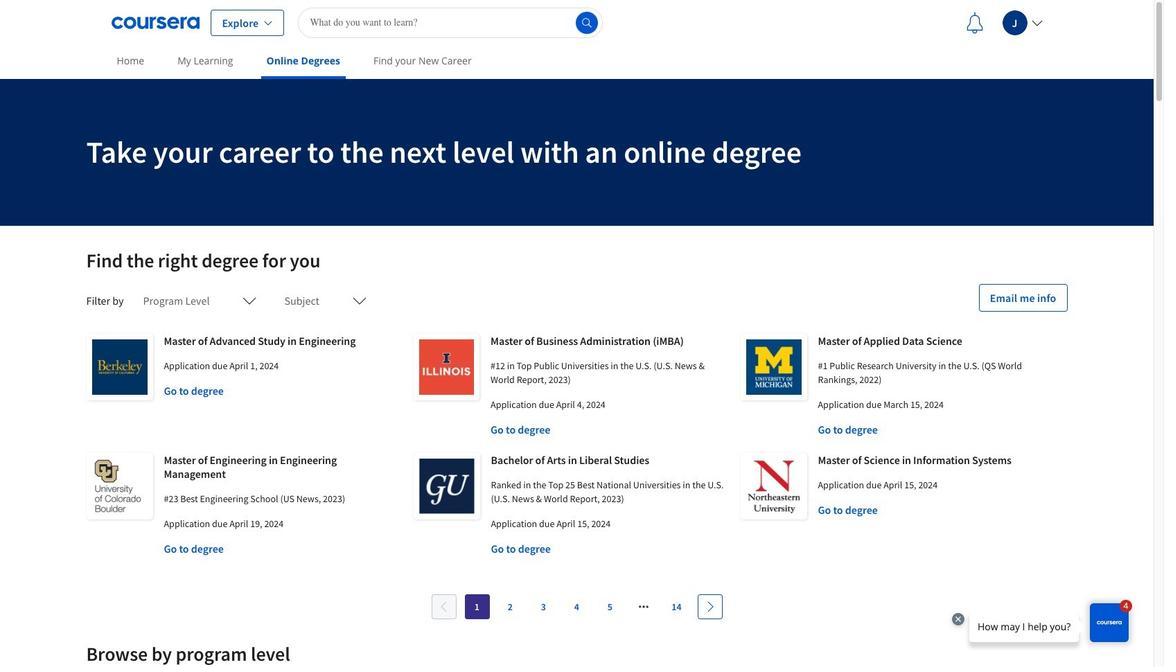 Task type: locate. For each thing, give the bounding box(es) containing it.
None search field
[[298, 7, 603, 38]]

What do you want to learn? text field
[[298, 7, 603, 38]]

university of michigan image
[[741, 334, 807, 401]]

go to next page image
[[705, 602, 716, 613]]



Task type: vqa. For each thing, say whether or not it's contained in the screenshot.
Northeastern University image on the right
yes



Task type: describe. For each thing, give the bounding box(es) containing it.
university of illinois at urbana-champaign image
[[413, 334, 480, 401]]

university of california, berkeley image
[[86, 334, 153, 401]]

georgetown university image
[[413, 453, 480, 520]]

coursera image
[[111, 11, 199, 34]]

university of colorado boulder image
[[86, 453, 153, 520]]

northeastern university image
[[741, 453, 807, 520]]



